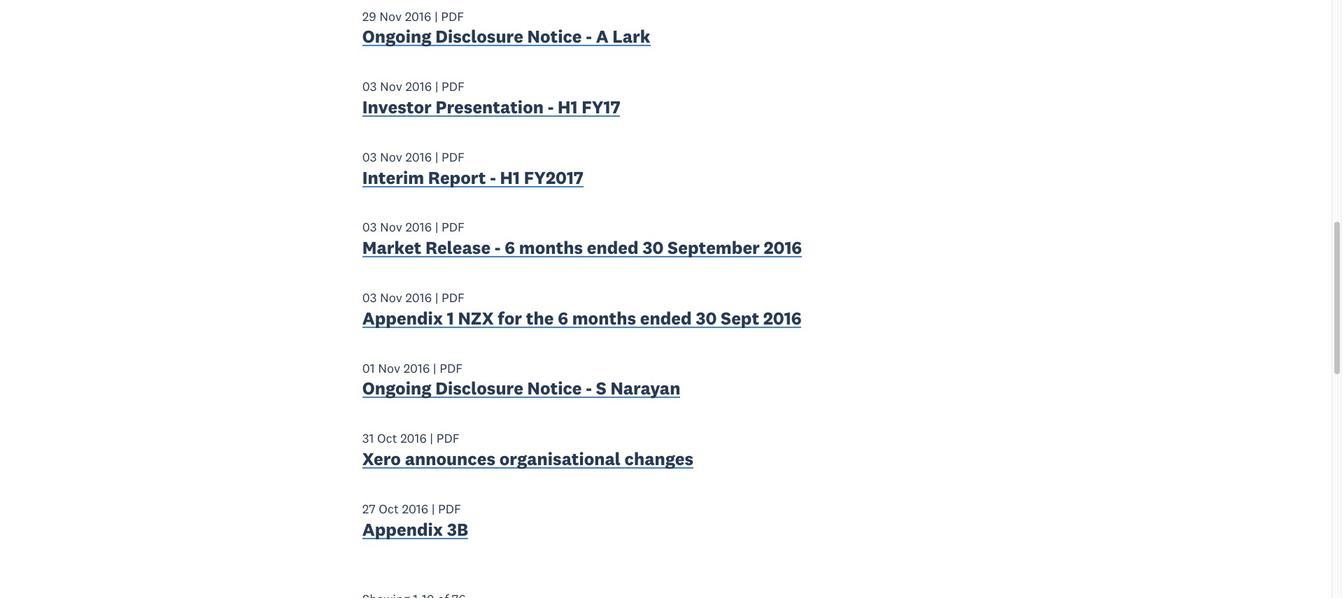 Task type: describe. For each thing, give the bounding box(es) containing it.
2016 for ongoing disclosure notice - s narayan
[[404, 360, 430, 376]]

03 for appendix
[[363, 290, 377, 306]]

2016 for xero announces organisational changes
[[401, 431, 427, 447]]

oct for appendix
[[379, 501, 399, 517]]

pdf for appendix 1 nzx for the 6 months ended 30 sept 2016
[[442, 290, 465, 306]]

2016 for ongoing disclosure notice - a lark
[[405, 8, 431, 24]]

pdf for investor presentation - h1 fy17
[[442, 79, 465, 95]]

27
[[363, 501, 376, 517]]

pdf for ongoing disclosure notice - a lark
[[441, 8, 464, 24]]

announces
[[405, 448, 496, 471]]

h1 for fy2017
[[500, 166, 520, 189]]

30 inside 03 nov 2016 | pdf market release - 6 months ended 30 september 2016
[[643, 237, 664, 259]]

months inside 03 nov 2016 | pdf appendix 1 nzx for the 6 months ended 30 sept 2016
[[572, 307, 636, 330]]

27 oct 2016 | pdf appendix 3b
[[363, 501, 468, 541]]

01
[[363, 360, 375, 376]]

| for appendix 3b
[[432, 501, 435, 517]]

notice for a
[[528, 25, 582, 48]]

03 for interim
[[363, 149, 377, 165]]

interim
[[363, 166, 424, 189]]

03 nov 2016 | pdf investor presentation - h1 fy17
[[363, 79, 621, 118]]

lark
[[613, 25, 651, 48]]

nov for appendix 1 nzx for the 6 months ended 30 sept 2016
[[380, 290, 402, 306]]

appendix 1 nzx for the 6 months ended 30 sept 2016 link
[[363, 307, 802, 333]]

appendix 3b link
[[363, 519, 468, 544]]

disclosure for s
[[436, 378, 524, 400]]

- inside 29 nov 2016 | pdf ongoing disclosure notice - a lark
[[586, 25, 592, 48]]

september
[[668, 237, 760, 259]]

market release - 6 months ended 30 september 2016 link
[[363, 237, 802, 262]]

xero
[[363, 448, 401, 471]]

2016 for investor presentation - h1 fy17
[[406, 79, 432, 95]]

nzx
[[458, 307, 494, 330]]

| for xero announces organisational changes
[[430, 431, 434, 447]]

2016 for appendix 1 nzx for the 6 months ended 30 sept 2016
[[406, 290, 432, 306]]

01 nov 2016 | pdf ongoing disclosure notice - s narayan
[[363, 360, 681, 400]]

- for fy2017
[[490, 166, 496, 189]]

xero announces organisational changes link
[[363, 448, 694, 474]]

ongoing disclosure notice - s narayan link
[[363, 378, 681, 403]]

pdf for xero announces organisational changes
[[437, 431, 460, 447]]

2016 for market release - 6 months ended 30 september 2016
[[406, 219, 432, 236]]

03 for market
[[363, 219, 377, 236]]

nov for market release - 6 months ended 30 september 2016
[[380, 219, 402, 236]]

3b
[[447, 519, 468, 541]]

appendix for appendix 1 nzx for the 6 months ended 30 sept 2016
[[363, 307, 443, 330]]

nov for ongoing disclosure notice - s narayan
[[378, 360, 401, 376]]

6 inside 03 nov 2016 | pdf market release - 6 months ended 30 september 2016
[[505, 237, 515, 259]]

| for interim report - h1 fy2017
[[435, 149, 439, 165]]

ended inside 03 nov 2016 | pdf appendix 1 nzx for the 6 months ended 30 sept 2016
[[640, 307, 692, 330]]

| for market release - 6 months ended 30 september 2016
[[435, 219, 439, 236]]

2016 for interim report - h1 fy2017
[[406, 149, 432, 165]]



Task type: vqa. For each thing, say whether or not it's contained in the screenshot.
the 2016 in 03 Nov 2016 | PDF Interim Report - H1 FY2017
yes



Task type: locate. For each thing, give the bounding box(es) containing it.
investor presentation - h1 fy17 link
[[363, 96, 621, 122]]

pdf up presentation
[[442, 79, 465, 95]]

| for ongoing disclosure notice - a lark
[[435, 8, 438, 24]]

2016 right 01
[[404, 360, 430, 376]]

03 for investor
[[363, 79, 377, 95]]

1 horizontal spatial 30
[[696, 307, 717, 330]]

disclosure
[[436, 25, 524, 48], [436, 378, 524, 400]]

- right the report in the left of the page
[[490, 166, 496, 189]]

2 disclosure from the top
[[436, 378, 524, 400]]

report
[[428, 166, 486, 189]]

31
[[363, 431, 374, 447]]

months right the
[[572, 307, 636, 330]]

1
[[447, 307, 454, 330]]

2016 inside 03 nov 2016 | pdf interim report - h1 fy2017
[[406, 149, 432, 165]]

- inside 03 nov 2016 | pdf interim report - h1 fy2017
[[490, 166, 496, 189]]

a
[[596, 25, 609, 48]]

pdf up '1'
[[442, 290, 465, 306]]

ongoing disclosure notice - a lark link
[[363, 25, 651, 51]]

03 up investor in the top left of the page
[[363, 79, 377, 95]]

03 up interim
[[363, 149, 377, 165]]

2016 inside 29 nov 2016 | pdf ongoing disclosure notice - a lark
[[405, 8, 431, 24]]

ongoing down 01
[[363, 378, 432, 400]]

disclosure inside 29 nov 2016 | pdf ongoing disclosure notice - a lark
[[436, 25, 524, 48]]

investor
[[363, 96, 432, 118]]

pdf for ongoing disclosure notice - s narayan
[[440, 360, 463, 376]]

nov down the "market"
[[380, 290, 402, 306]]

market
[[363, 237, 422, 259]]

pdf inside 03 nov 2016 | pdf appendix 1 nzx for the 6 months ended 30 sept 2016
[[442, 290, 465, 306]]

- inside 01 nov 2016 | pdf ongoing disclosure notice - s narayan
[[586, 378, 592, 400]]

1 notice from the top
[[528, 25, 582, 48]]

- inside 03 nov 2016 | pdf investor presentation - h1 fy17
[[548, 96, 554, 118]]

nov inside 29 nov 2016 | pdf ongoing disclosure notice - a lark
[[380, 8, 402, 24]]

2016 up xero in the left of the page
[[401, 431, 427, 447]]

nov inside 03 nov 2016 | pdf investor presentation - h1 fy17
[[380, 79, 402, 95]]

presentation
[[436, 96, 544, 118]]

2016 right september
[[764, 237, 802, 259]]

1 vertical spatial 30
[[696, 307, 717, 330]]

| inside 03 nov 2016 | pdf market release - 6 months ended 30 september 2016
[[435, 219, 439, 236]]

ongoing
[[363, 25, 432, 48], [363, 378, 432, 400]]

1 vertical spatial notice
[[528, 378, 582, 400]]

pdf inside 01 nov 2016 | pdf ongoing disclosure notice - s narayan
[[440, 360, 463, 376]]

h1 left fy2017 at the top
[[500, 166, 520, 189]]

4 03 from the top
[[363, 290, 377, 306]]

interim report - h1 fy2017 link
[[363, 166, 584, 192]]

1 horizontal spatial 6
[[558, 307, 568, 330]]

1 vertical spatial ongoing
[[363, 378, 432, 400]]

31 oct 2016 | pdf xero announces organisational changes
[[363, 431, 694, 471]]

| up presentation
[[435, 79, 439, 95]]

30
[[643, 237, 664, 259], [696, 307, 717, 330]]

| up 'announces'
[[430, 431, 434, 447]]

2016 up 'appendix 3b' 'link'
[[402, 501, 429, 517]]

| for ongoing disclosure notice - s narayan
[[433, 360, 437, 376]]

| inside 31 oct 2016 | pdf xero announces organisational changes
[[430, 431, 434, 447]]

- left a
[[586, 25, 592, 48]]

0 vertical spatial h1
[[558, 96, 578, 118]]

s
[[596, 378, 607, 400]]

months inside 03 nov 2016 | pdf market release - 6 months ended 30 september 2016
[[519, 237, 583, 259]]

1 vertical spatial months
[[572, 307, 636, 330]]

1 disclosure from the top
[[436, 25, 524, 48]]

2016 up the "market"
[[406, 219, 432, 236]]

ongoing for ongoing disclosure notice - a lark
[[363, 25, 432, 48]]

0 vertical spatial disclosure
[[436, 25, 524, 48]]

appendix for appendix 3b
[[363, 519, 443, 541]]

pdf inside 03 nov 2016 | pdf market release - 6 months ended 30 september 2016
[[442, 219, 465, 236]]

oct
[[377, 431, 397, 447], [379, 501, 399, 517]]

-
[[586, 25, 592, 48], [548, 96, 554, 118], [490, 166, 496, 189], [495, 237, 501, 259], [586, 378, 592, 400]]

ongoing for ongoing disclosure notice - s narayan
[[363, 378, 432, 400]]

2016 inside 31 oct 2016 | pdf xero announces organisational changes
[[401, 431, 427, 447]]

nov inside 03 nov 2016 | pdf appendix 1 nzx for the 6 months ended 30 sept 2016
[[380, 290, 402, 306]]

release
[[426, 237, 491, 259]]

30 left sept
[[696, 307, 717, 330]]

nov for ongoing disclosure notice - a lark
[[380, 8, 402, 24]]

2 ongoing from the top
[[363, 378, 432, 400]]

2016 down the "market"
[[406, 290, 432, 306]]

| right the '29'
[[435, 8, 438, 24]]

2 appendix from the top
[[363, 519, 443, 541]]

1 vertical spatial oct
[[379, 501, 399, 517]]

nov inside 03 nov 2016 | pdf interim report - h1 fy2017
[[380, 149, 402, 165]]

nov right 01
[[378, 360, 401, 376]]

appendix down 27
[[363, 519, 443, 541]]

- for months
[[495, 237, 501, 259]]

fy17
[[582, 96, 621, 118]]

- left fy17
[[548, 96, 554, 118]]

2016 right sept
[[764, 307, 802, 330]]

nov inside 01 nov 2016 | pdf ongoing disclosure notice - s narayan
[[378, 360, 401, 376]]

1 vertical spatial 6
[[558, 307, 568, 330]]

nov up the "market"
[[380, 219, 402, 236]]

nov up interim
[[380, 149, 402, 165]]

oct inside 27 oct 2016 | pdf appendix 3b
[[379, 501, 399, 517]]

appendix inside 03 nov 2016 | pdf appendix 1 nzx for the 6 months ended 30 sept 2016
[[363, 307, 443, 330]]

oct for xero
[[377, 431, 397, 447]]

0 vertical spatial months
[[519, 237, 583, 259]]

changes
[[625, 448, 694, 471]]

| for investor presentation - h1 fy17
[[435, 79, 439, 95]]

1 appendix from the top
[[363, 307, 443, 330]]

0 vertical spatial oct
[[377, 431, 397, 447]]

6 right release
[[505, 237, 515, 259]]

nov inside 03 nov 2016 | pdf market release - 6 months ended 30 september 2016
[[380, 219, 402, 236]]

h1
[[558, 96, 578, 118], [500, 166, 520, 189]]

6 inside 03 nov 2016 | pdf appendix 1 nzx for the 6 months ended 30 sept 2016
[[558, 307, 568, 330]]

pdf up 'announces'
[[437, 431, 460, 447]]

03 down the "market"
[[363, 290, 377, 306]]

1 ongoing from the top
[[363, 25, 432, 48]]

pdf inside 27 oct 2016 | pdf appendix 3b
[[438, 501, 461, 517]]

oct right 27
[[379, 501, 399, 517]]

1 vertical spatial ended
[[640, 307, 692, 330]]

03 inside 03 nov 2016 | pdf appendix 1 nzx for the 6 months ended 30 sept 2016
[[363, 290, 377, 306]]

appendix left '1'
[[363, 307, 443, 330]]

03
[[363, 79, 377, 95], [363, 149, 377, 165], [363, 219, 377, 236], [363, 290, 377, 306]]

29
[[363, 8, 376, 24]]

| up 'appendix 3b' 'link'
[[432, 501, 435, 517]]

| right 01
[[433, 360, 437, 376]]

disclosure for a
[[436, 25, 524, 48]]

h1 for fy17
[[558, 96, 578, 118]]

pdf up ongoing disclosure notice - a lark link
[[441, 8, 464, 24]]

1 vertical spatial h1
[[500, 166, 520, 189]]

0 vertical spatial ongoing
[[363, 25, 432, 48]]

- inside 03 nov 2016 | pdf market release - 6 months ended 30 september 2016
[[495, 237, 501, 259]]

the
[[526, 307, 554, 330]]

appendix inside 27 oct 2016 | pdf appendix 3b
[[363, 519, 443, 541]]

0 horizontal spatial ended
[[587, 237, 639, 259]]

pdf for market release - 6 months ended 30 september 2016
[[442, 219, 465, 236]]

2016 up interim
[[406, 149, 432, 165]]

03 nov 2016 | pdf market release - 6 months ended 30 september 2016
[[363, 219, 802, 259]]

3 03 from the top
[[363, 219, 377, 236]]

oct inside 31 oct 2016 | pdf xero announces organisational changes
[[377, 431, 397, 447]]

ongoing inside 01 nov 2016 | pdf ongoing disclosure notice - s narayan
[[363, 378, 432, 400]]

2016 inside 01 nov 2016 | pdf ongoing disclosure notice - s narayan
[[404, 360, 430, 376]]

| inside 27 oct 2016 | pdf appendix 3b
[[432, 501, 435, 517]]

2016 inside 03 nov 2016 | pdf investor presentation - h1 fy17
[[406, 79, 432, 95]]

- right release
[[495, 237, 501, 259]]

months
[[519, 237, 583, 259], [572, 307, 636, 330]]

| up the report in the left of the page
[[435, 149, 439, 165]]

notice for s
[[528, 378, 582, 400]]

0 vertical spatial ended
[[587, 237, 639, 259]]

| up release
[[435, 219, 439, 236]]

1 vertical spatial appendix
[[363, 519, 443, 541]]

0 horizontal spatial 6
[[505, 237, 515, 259]]

pdf down '1'
[[440, 360, 463, 376]]

pdf up the report in the left of the page
[[442, 149, 465, 165]]

0 vertical spatial 30
[[643, 237, 664, 259]]

nov
[[380, 8, 402, 24], [380, 79, 402, 95], [380, 149, 402, 165], [380, 219, 402, 236], [380, 290, 402, 306], [378, 360, 401, 376]]

for
[[498, 307, 522, 330]]

notice
[[528, 25, 582, 48], [528, 378, 582, 400]]

ended
[[587, 237, 639, 259], [640, 307, 692, 330]]

pdf inside 03 nov 2016 | pdf interim report - h1 fy2017
[[442, 149, 465, 165]]

0 horizontal spatial 30
[[643, 237, 664, 259]]

1 horizontal spatial h1
[[558, 96, 578, 118]]

6
[[505, 237, 515, 259], [558, 307, 568, 330]]

2016
[[405, 8, 431, 24], [406, 79, 432, 95], [406, 149, 432, 165], [406, 219, 432, 236], [764, 237, 802, 259], [406, 290, 432, 306], [764, 307, 802, 330], [404, 360, 430, 376], [401, 431, 427, 447], [402, 501, 429, 517]]

29 nov 2016 | pdf ongoing disclosure notice - a lark
[[363, 8, 651, 48]]

| inside 29 nov 2016 | pdf ongoing disclosure notice - a lark
[[435, 8, 438, 24]]

notice left a
[[528, 25, 582, 48]]

1 03 from the top
[[363, 79, 377, 95]]

0 horizontal spatial h1
[[500, 166, 520, 189]]

notice left s
[[528, 378, 582, 400]]

| inside 03 nov 2016 | pdf investor presentation - h1 fy17
[[435, 79, 439, 95]]

| inside 03 nov 2016 | pdf interim report - h1 fy2017
[[435, 149, 439, 165]]

nov for investor presentation - h1 fy17
[[380, 79, 402, 95]]

h1 inside 03 nov 2016 | pdf interim report - h1 fy2017
[[500, 166, 520, 189]]

0 vertical spatial appendix
[[363, 307, 443, 330]]

2016 inside 27 oct 2016 | pdf appendix 3b
[[402, 501, 429, 517]]

pdf inside 03 nov 2016 | pdf investor presentation - h1 fy17
[[442, 79, 465, 95]]

disclosure inside 01 nov 2016 | pdf ongoing disclosure notice - s narayan
[[436, 378, 524, 400]]

|
[[435, 8, 438, 24], [435, 79, 439, 95], [435, 149, 439, 165], [435, 219, 439, 236], [435, 290, 439, 306], [433, 360, 437, 376], [430, 431, 434, 447], [432, 501, 435, 517]]

pdf
[[441, 8, 464, 24], [442, 79, 465, 95], [442, 149, 465, 165], [442, 219, 465, 236], [442, 290, 465, 306], [440, 360, 463, 376], [437, 431, 460, 447], [438, 501, 461, 517]]

2016 for appendix 3b
[[402, 501, 429, 517]]

notice inside 29 nov 2016 | pdf ongoing disclosure notice - a lark
[[528, 25, 582, 48]]

2016 right the '29'
[[405, 8, 431, 24]]

pdf for appendix 3b
[[438, 501, 461, 517]]

1 horizontal spatial ended
[[640, 307, 692, 330]]

pdf up 3b
[[438, 501, 461, 517]]

03 inside 03 nov 2016 | pdf market release - 6 months ended 30 september 2016
[[363, 219, 377, 236]]

appendix
[[363, 307, 443, 330], [363, 519, 443, 541]]

| down release
[[435, 290, 439, 306]]

pdf inside 29 nov 2016 | pdf ongoing disclosure notice - a lark
[[441, 8, 464, 24]]

6 right the
[[558, 307, 568, 330]]

ongoing down the '29'
[[363, 25, 432, 48]]

| inside 01 nov 2016 | pdf ongoing disclosure notice - s narayan
[[433, 360, 437, 376]]

pdf up release
[[442, 219, 465, 236]]

ended inside 03 nov 2016 | pdf market release - 6 months ended 30 september 2016
[[587, 237, 639, 259]]

pdf inside 31 oct 2016 | pdf xero announces organisational changes
[[437, 431, 460, 447]]

h1 left fy17
[[558, 96, 578, 118]]

30 left september
[[643, 237, 664, 259]]

oct right 31
[[377, 431, 397, 447]]

1 vertical spatial disclosure
[[436, 378, 524, 400]]

2 notice from the top
[[528, 378, 582, 400]]

nov for interim report - h1 fy2017
[[380, 149, 402, 165]]

03 up the "market"
[[363, 219, 377, 236]]

months up 03 nov 2016 | pdf appendix 1 nzx for the 6 months ended 30 sept 2016
[[519, 237, 583, 259]]

03 inside 03 nov 2016 | pdf interim report - h1 fy2017
[[363, 149, 377, 165]]

2016 up investor in the top left of the page
[[406, 79, 432, 95]]

pdf for interim report - h1 fy2017
[[442, 149, 465, 165]]

ongoing inside 29 nov 2016 | pdf ongoing disclosure notice - a lark
[[363, 25, 432, 48]]

sept
[[721, 307, 760, 330]]

organisational
[[500, 448, 621, 471]]

- for fy17
[[548, 96, 554, 118]]

- left s
[[586, 378, 592, 400]]

0 vertical spatial 6
[[505, 237, 515, 259]]

| inside 03 nov 2016 | pdf appendix 1 nzx for the 6 months ended 30 sept 2016
[[435, 290, 439, 306]]

30 inside 03 nov 2016 | pdf appendix 1 nzx for the 6 months ended 30 sept 2016
[[696, 307, 717, 330]]

fy2017
[[524, 166, 584, 189]]

03 inside 03 nov 2016 | pdf investor presentation - h1 fy17
[[363, 79, 377, 95]]

narayan
[[611, 378, 681, 400]]

| for appendix 1 nzx for the 6 months ended 30 sept 2016
[[435, 290, 439, 306]]

03 nov 2016 | pdf interim report - h1 fy2017
[[363, 149, 584, 189]]

nov right the '29'
[[380, 8, 402, 24]]

nov up investor in the top left of the page
[[380, 79, 402, 95]]

h1 inside 03 nov 2016 | pdf investor presentation - h1 fy17
[[558, 96, 578, 118]]

notice inside 01 nov 2016 | pdf ongoing disclosure notice - s narayan
[[528, 378, 582, 400]]

0 vertical spatial notice
[[528, 25, 582, 48]]

03 nov 2016 | pdf appendix 1 nzx for the 6 months ended 30 sept 2016
[[363, 290, 802, 330]]

2 03 from the top
[[363, 149, 377, 165]]



